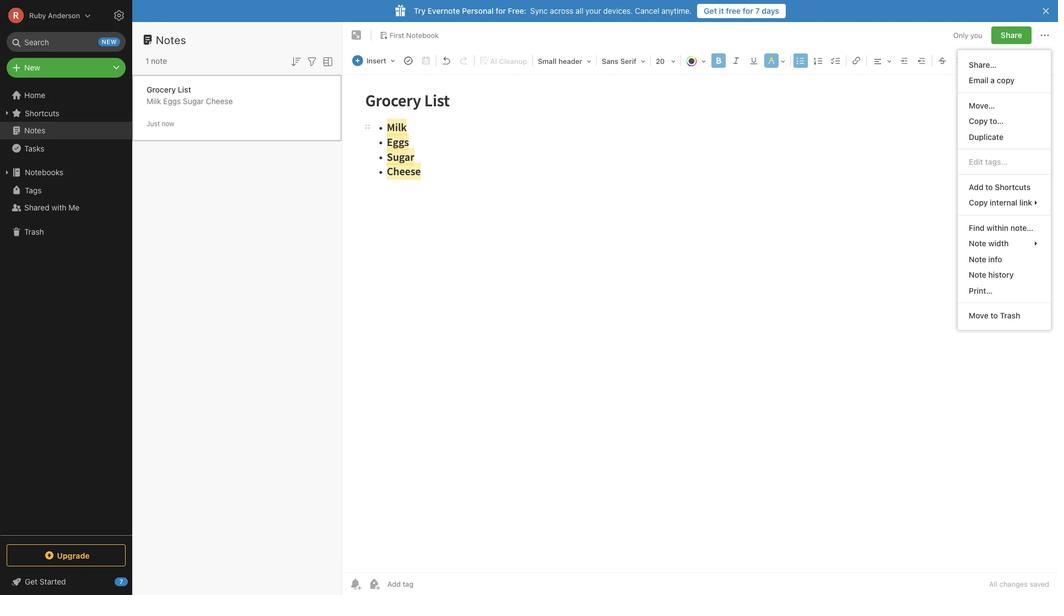 Task type: vqa. For each thing, say whether or not it's contained in the screenshot.
The Changes
yes



Task type: describe. For each thing, give the bounding box(es) containing it.
edit tags… link
[[958, 154, 1051, 170]]

copy for copy to…
[[969, 117, 988, 126]]

to for move
[[991, 311, 998, 320]]

internal
[[990, 198, 1018, 207]]

add tag image
[[368, 578, 381, 591]]

tasks
[[24, 144, 44, 153]]

sugar
[[183, 97, 204, 106]]

try
[[414, 6, 426, 15]]

all changes saved
[[989, 580, 1049, 588]]

indent image
[[897, 53, 912, 68]]

copy internal link
[[969, 198, 1032, 207]]

new
[[102, 38, 117, 45]]

italic image
[[729, 53, 744, 68]]

copy
[[997, 76, 1015, 85]]

tags
[[25, 186, 42, 195]]

width
[[989, 239, 1009, 248]]

notes inside note list element
[[156, 33, 186, 46]]

info
[[989, 255, 1002, 264]]

More actions field
[[1038, 26, 1052, 44]]

copy to…
[[969, 117, 1004, 126]]

get started
[[25, 577, 66, 586]]

new
[[24, 63, 40, 72]]

email a copy
[[969, 76, 1015, 85]]

20
[[656, 57, 665, 65]]

anderson
[[48, 11, 80, 20]]

tags button
[[0, 181, 132, 199]]

small header
[[538, 57, 582, 65]]

sync
[[530, 6, 548, 15]]

trash inside dropdown list menu
[[1000, 311, 1020, 320]]

try evernote personal for free: sync across all your devices. cancel anytime.
[[414, 6, 692, 15]]

tree containing home
[[0, 87, 132, 535]]

edit
[[969, 157, 983, 166]]

milk
[[147, 97, 161, 106]]

for for free:
[[496, 6, 506, 15]]

Note Editor text field
[[342, 75, 1058, 573]]

free:
[[508, 6, 526, 15]]

expand notebooks image
[[3, 168, 12, 177]]

shared
[[24, 203, 49, 212]]

note history
[[969, 270, 1014, 279]]

tasks button
[[0, 139, 132, 157]]

new button
[[7, 58, 126, 78]]

to for add
[[986, 182, 993, 192]]

within
[[987, 223, 1009, 232]]

Font color field
[[682, 53, 710, 69]]

notebooks
[[25, 168, 63, 177]]

shortcuts inside 'link'
[[995, 182, 1031, 192]]

checklist image
[[828, 53, 844, 68]]

grocery list milk eggs sugar cheese
[[147, 85, 233, 106]]

note width
[[969, 239, 1009, 248]]

header
[[559, 57, 582, 65]]

note for note info
[[969, 255, 987, 264]]

it
[[719, 6, 724, 15]]

note history link
[[958, 267, 1051, 283]]

add a reminder image
[[349, 578, 362, 591]]

add
[[969, 182, 984, 192]]

expand note image
[[350, 29, 363, 42]]

across
[[550, 6, 573, 15]]

Font size field
[[652, 53, 680, 69]]

personal
[[462, 6, 494, 15]]

Alignment field
[[868, 53, 896, 69]]

copy for copy internal link
[[969, 198, 988, 207]]

sans serif
[[602, 57, 637, 65]]

settings image
[[112, 9, 126, 22]]

numbered list image
[[811, 53, 826, 68]]

free
[[726, 6, 741, 15]]

first notebook
[[390, 31, 439, 39]]

anytime.
[[662, 6, 692, 15]]

shortcuts inside button
[[25, 108, 59, 118]]

get it free for 7 days
[[704, 6, 779, 15]]

changes
[[1000, 580, 1028, 588]]

shared with me link
[[0, 199, 132, 217]]

print…
[[969, 286, 993, 295]]

note
[[151, 56, 167, 66]]

cancel
[[635, 6, 659, 15]]

history
[[989, 270, 1014, 279]]

print… link
[[958, 283, 1051, 298]]

notes link
[[0, 122, 132, 139]]

notebooks link
[[0, 164, 132, 181]]

devices.
[[603, 6, 633, 15]]

home
[[24, 91, 45, 100]]

trash link
[[0, 223, 132, 241]]

1 vertical spatial notes
[[24, 126, 45, 135]]

link
[[1020, 198, 1032, 207]]

tags…
[[985, 157, 1008, 166]]

ruby anderson
[[29, 11, 80, 20]]

first notebook button
[[376, 28, 443, 43]]

insert link image
[[849, 53, 864, 68]]

Add filters field
[[305, 54, 319, 68]]

Note width field
[[958, 236, 1051, 251]]

serif
[[620, 57, 637, 65]]



Task type: locate. For each thing, give the bounding box(es) containing it.
1 vertical spatial 7
[[119, 578, 123, 586]]

Copy internal link field
[[958, 195, 1051, 211]]

note width link
[[958, 236, 1051, 251]]

duplicate link
[[958, 129, 1051, 145]]

home link
[[0, 87, 132, 104]]

3 note from the top
[[969, 270, 987, 279]]

1 note from the top
[[969, 239, 987, 248]]

note…
[[1011, 223, 1034, 232]]

0 vertical spatial shortcuts
[[25, 108, 59, 118]]

me
[[69, 203, 79, 212]]

copy inside field
[[969, 198, 988, 207]]

upgrade button
[[7, 545, 126, 567]]

just now
[[147, 120, 174, 128]]

get it free for 7 days button
[[697, 4, 786, 18]]

subscript image
[[970, 53, 985, 68]]

notes
[[156, 33, 186, 46], [24, 126, 45, 135]]

find
[[969, 223, 985, 232]]

Sort options field
[[289, 54, 303, 68]]

started
[[40, 577, 66, 586]]

0 vertical spatial note
[[969, 239, 987, 248]]

task image
[[401, 53, 416, 68]]

shortcuts up copy internal link field
[[995, 182, 1031, 192]]

bold image
[[711, 53, 726, 68]]

get inside button
[[704, 6, 717, 15]]

trash down "shared"
[[24, 227, 44, 236]]

Highlight field
[[763, 53, 789, 69]]

Add tag field
[[386, 580, 469, 589]]

ruby
[[29, 11, 46, 20]]

note for note history
[[969, 270, 987, 279]]

to
[[986, 182, 993, 192], [991, 311, 998, 320]]

0 vertical spatial get
[[704, 6, 717, 15]]

email a copy link
[[958, 72, 1051, 88]]

shared with me
[[24, 203, 79, 212]]

1 vertical spatial trash
[[1000, 311, 1020, 320]]

Heading level field
[[534, 53, 595, 69]]

1 vertical spatial note
[[969, 255, 987, 264]]

0 vertical spatial 7
[[755, 6, 760, 15]]

0 vertical spatial notes
[[156, 33, 186, 46]]

notes up tasks
[[24, 126, 45, 135]]

for inside button
[[743, 6, 753, 15]]

now
[[162, 120, 174, 128]]

0 vertical spatial trash
[[24, 227, 44, 236]]

1 copy from the top
[[969, 117, 988, 126]]

small
[[538, 57, 557, 65]]

move to trash link
[[958, 308, 1051, 324]]

share… link
[[958, 57, 1051, 72]]

more image
[[989, 53, 1023, 68]]

shortcuts
[[25, 108, 59, 118], [995, 182, 1031, 192]]

1 for from the left
[[496, 6, 506, 15]]

to right add on the top
[[986, 182, 993, 192]]

just
[[147, 120, 160, 128]]

your
[[586, 6, 601, 15]]

upgrade
[[57, 551, 90, 560]]

to inside move to trash link
[[991, 311, 998, 320]]

Search text field
[[14, 32, 118, 52]]

note for note width
[[969, 239, 987, 248]]

for right free
[[743, 6, 753, 15]]

2 copy from the top
[[969, 198, 988, 207]]

get left started
[[25, 577, 38, 586]]

1 vertical spatial to
[[991, 311, 998, 320]]

note up print… on the right of page
[[969, 270, 987, 279]]

trash down print… link
[[1000, 311, 1020, 320]]

share…
[[969, 60, 997, 69]]

to right move
[[991, 311, 998, 320]]

note info
[[969, 255, 1002, 264]]

a
[[991, 76, 995, 85]]

get left it
[[704, 6, 717, 15]]

find within note…
[[969, 223, 1034, 232]]

saved
[[1030, 580, 1049, 588]]

0 horizontal spatial shortcuts
[[25, 108, 59, 118]]

get for get started
[[25, 577, 38, 586]]

1 vertical spatial copy
[[969, 198, 988, 207]]

1 horizontal spatial trash
[[1000, 311, 1020, 320]]

Insert field
[[349, 53, 399, 68]]

move
[[969, 311, 989, 320]]

1 horizontal spatial shortcuts
[[995, 182, 1031, 192]]

add to shortcuts link
[[958, 179, 1051, 195]]

View options field
[[319, 54, 335, 68]]

copy down add on the top
[[969, 198, 988, 207]]

email
[[969, 76, 989, 85]]

1 horizontal spatial 7
[[755, 6, 760, 15]]

copy internal link link
[[958, 195, 1051, 211]]

with
[[52, 203, 66, 212]]

for
[[496, 6, 506, 15], [743, 6, 753, 15]]

2 for from the left
[[743, 6, 753, 15]]

to inside add to shortcuts 'link'
[[986, 182, 993, 192]]

move…
[[969, 101, 995, 110]]

note list element
[[132, 22, 342, 595]]

7 inside help and learning task checklist 'field'
[[119, 578, 123, 586]]

for for 7
[[743, 6, 753, 15]]

cheese
[[206, 97, 233, 106]]

sans
[[602, 57, 619, 65]]

7 left click to collapse icon
[[119, 578, 123, 586]]

add filters image
[[305, 55, 319, 68]]

strikethrough image
[[935, 53, 950, 68]]

0 horizontal spatial notes
[[24, 126, 45, 135]]

list
[[178, 85, 191, 94]]

0 horizontal spatial for
[[496, 6, 506, 15]]

2 note from the top
[[969, 255, 987, 264]]

evernote
[[428, 6, 460, 15]]

shortcuts button
[[0, 104, 132, 122]]

note left 'info'
[[969, 255, 987, 264]]

1 horizontal spatial for
[[743, 6, 753, 15]]

copy down the 'move…'
[[969, 117, 988, 126]]

days
[[762, 6, 779, 15]]

outdent image
[[914, 53, 930, 68]]

Help and Learning task checklist field
[[0, 573, 132, 591]]

insert
[[367, 56, 386, 65]]

1 vertical spatial shortcuts
[[995, 182, 1031, 192]]

1 vertical spatial get
[[25, 577, 38, 586]]

1 horizontal spatial notes
[[156, 33, 186, 46]]

tree
[[0, 87, 132, 535]]

trash
[[24, 227, 44, 236], [1000, 311, 1020, 320]]

0 vertical spatial to
[[986, 182, 993, 192]]

note
[[969, 239, 987, 248], [969, 255, 987, 264], [969, 270, 987, 279]]

share button
[[991, 26, 1032, 44]]

7 inside button
[[755, 6, 760, 15]]

all
[[989, 580, 998, 588]]

0 horizontal spatial 7
[[119, 578, 123, 586]]

get
[[704, 6, 717, 15], [25, 577, 38, 586]]

more actions image
[[1038, 29, 1052, 42]]

you
[[971, 31, 983, 39]]

superscript image
[[952, 53, 968, 68]]

1 note
[[146, 56, 167, 66]]

0 horizontal spatial trash
[[24, 227, 44, 236]]

bulleted list image
[[793, 53, 809, 68]]

shortcuts down home
[[25, 108, 59, 118]]

eggs
[[163, 97, 181, 106]]

move to trash
[[969, 311, 1020, 320]]

find within note… link
[[958, 220, 1051, 236]]

move… link
[[958, 98, 1051, 113]]

grocery
[[147, 85, 176, 94]]

7 left the days
[[755, 6, 760, 15]]

note info link
[[958, 251, 1051, 267]]

note down find
[[969, 239, 987, 248]]

0 vertical spatial copy
[[969, 117, 988, 126]]

underline image
[[746, 53, 762, 68]]

get inside help and learning task checklist 'field'
[[25, 577, 38, 586]]

2 vertical spatial note
[[969, 270, 987, 279]]

copy
[[969, 117, 988, 126], [969, 198, 988, 207]]

share
[[1001, 31, 1022, 40]]

Account field
[[0, 4, 91, 26]]

notebook
[[406, 31, 439, 39]]

add to shortcuts
[[969, 182, 1031, 192]]

1
[[146, 56, 149, 66]]

get for get it free for 7 days
[[704, 6, 717, 15]]

first
[[390, 31, 404, 39]]

notes up note at the top of the page
[[156, 33, 186, 46]]

7
[[755, 6, 760, 15], [119, 578, 123, 586]]

for left "free:"
[[496, 6, 506, 15]]

Font family field
[[598, 53, 649, 69]]

note inside field
[[969, 239, 987, 248]]

to…
[[990, 117, 1004, 126]]

1 horizontal spatial get
[[704, 6, 717, 15]]

dropdown list menu
[[958, 57, 1051, 324]]

copy to… link
[[958, 113, 1051, 129]]

note window element
[[342, 22, 1058, 595]]

click to collapse image
[[128, 575, 136, 588]]

undo image
[[439, 53, 454, 68]]

duplicate
[[969, 132, 1004, 141]]

new search field
[[14, 32, 120, 52]]

0 horizontal spatial get
[[25, 577, 38, 586]]



